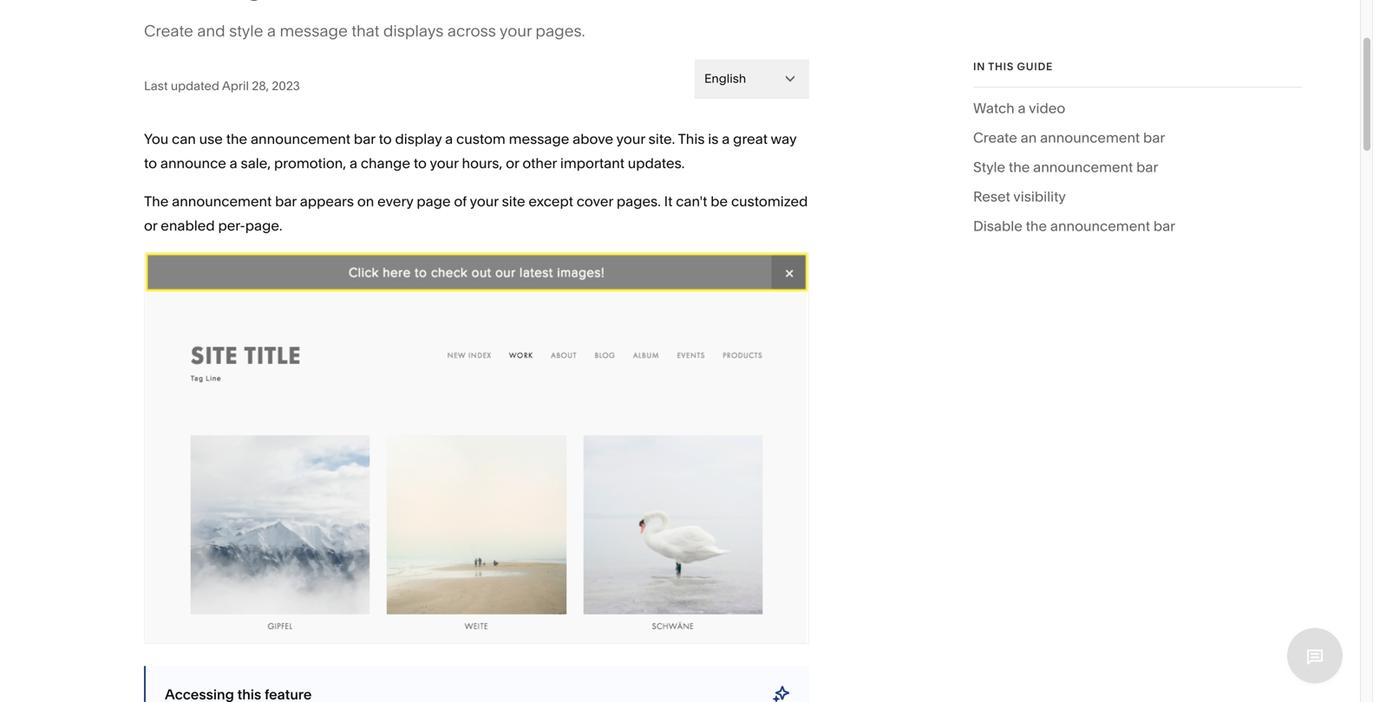 Task type: vqa. For each thing, say whether or not it's contained in the screenshot.
This
yes



Task type: locate. For each thing, give the bounding box(es) containing it.
last
[[144, 79, 168, 93]]

bar inside 'you can use the announcement bar to display a custom message above your site. this is a great way to announce a sale, promotion, a change to your hours, or other important updates.'
[[354, 131, 376, 148]]

it
[[664, 193, 673, 210]]

style
[[229, 21, 263, 40]]

on
[[357, 193, 374, 210]]

the inside 'you can use the announcement bar to display a custom message above your site. this is a great way to announce a sale, promotion, a change to your hours, or other important updates.'
[[226, 131, 247, 148]]

your right of
[[470, 193, 499, 210]]

0 vertical spatial create
[[144, 21, 193, 40]]

the right use
[[226, 131, 247, 148]]

0 vertical spatial the
[[226, 131, 247, 148]]

2 vertical spatial the
[[1026, 218, 1047, 235]]

the announcement bar appears on every page of your site except cover pages. it can't be customized or enabled per-page.
[[144, 193, 808, 234]]

announcement for disable
[[1051, 218, 1151, 235]]

1 vertical spatial pages.
[[617, 193, 661, 210]]

announcement for style
[[1034, 159, 1133, 176]]

bar for create an announcement bar
[[1144, 129, 1166, 146]]

in this guide
[[974, 60, 1053, 73]]

announcement up promotion,
[[251, 131, 351, 148]]

bar inside the announcement bar appears on every page of your site except cover pages. it can't be customized or enabled per-page.
[[275, 193, 297, 210]]

you
[[144, 131, 169, 148]]

create left and at the left top of the page
[[144, 21, 193, 40]]

important
[[560, 155, 625, 172]]

1 vertical spatial create
[[974, 129, 1018, 146]]

the
[[144, 193, 169, 210]]

bar for disable the announcement bar
[[1154, 218, 1176, 235]]

to down display
[[414, 155, 427, 172]]

cover
[[577, 193, 613, 210]]

0 horizontal spatial to
[[144, 155, 157, 172]]

announcement up style the announcement bar
[[1040, 129, 1140, 146]]

english
[[705, 71, 746, 86]]

pages. inside the announcement bar appears on every page of your site except cover pages. it can't be customized or enabled per-page.
[[617, 193, 661, 210]]

2023
[[272, 79, 300, 93]]

or left "other"
[[506, 155, 519, 172]]

the up reset visibility
[[1009, 159, 1030, 176]]

hours,
[[462, 155, 503, 172]]

0 horizontal spatial create
[[144, 21, 193, 40]]

announcement up 'per-'
[[172, 193, 272, 210]]

visibility
[[1014, 188, 1066, 205]]

message inside 'you can use the announcement bar to display a custom message above your site. this is a great way to announce a sale, promotion, a change to your hours, or other important updates.'
[[509, 131, 569, 148]]

1 horizontal spatial or
[[506, 155, 519, 172]]

change
[[361, 155, 410, 172]]

1 vertical spatial or
[[144, 217, 157, 234]]

announcement inside the announcement bar appears on every page of your site except cover pages. it can't be customized or enabled per-page.
[[172, 193, 272, 210]]

guide
[[1017, 60, 1053, 73]]

0 vertical spatial pages.
[[536, 21, 585, 40]]

to up change
[[379, 131, 392, 148]]

0 vertical spatial message
[[280, 21, 348, 40]]

message up "other"
[[509, 131, 569, 148]]

message
[[280, 21, 348, 40], [509, 131, 569, 148]]

to down you
[[144, 155, 157, 172]]

1 horizontal spatial message
[[509, 131, 569, 148]]

this
[[678, 131, 705, 148]]

create down the watch
[[974, 129, 1018, 146]]

28,
[[252, 79, 269, 93]]

to
[[379, 131, 392, 148], [144, 155, 157, 172], [414, 155, 427, 172]]

style the announcement bar link
[[974, 155, 1159, 185]]

announcement down "style the announcement bar" link
[[1051, 218, 1151, 235]]

reset visibility
[[974, 188, 1066, 205]]

your down display
[[430, 155, 459, 172]]

bar
[[1144, 129, 1166, 146], [354, 131, 376, 148], [1137, 159, 1159, 176], [275, 193, 297, 210], [1154, 218, 1176, 235]]

a right display
[[445, 131, 453, 148]]

watch a video link
[[974, 96, 1066, 126]]

0 vertical spatial or
[[506, 155, 519, 172]]

1 horizontal spatial create
[[974, 129, 1018, 146]]

your inside the announcement bar appears on every page of your site except cover pages. it can't be customized or enabled per-page.
[[470, 193, 499, 210]]

a left change
[[350, 155, 358, 172]]

be
[[711, 193, 728, 210]]

sale,
[[241, 155, 271, 172]]

bar for style the announcement bar
[[1137, 159, 1159, 176]]

above
[[573, 131, 614, 148]]

or down the
[[144, 217, 157, 234]]

0 horizontal spatial or
[[144, 217, 157, 234]]

announcement down create an announcement bar link
[[1034, 159, 1133, 176]]

announcement
[[1040, 129, 1140, 146], [251, 131, 351, 148], [1034, 159, 1133, 176], [172, 193, 272, 210], [1051, 218, 1151, 235]]

or
[[506, 155, 519, 172], [144, 217, 157, 234]]

message left that
[[280, 21, 348, 40]]

1 vertical spatial message
[[509, 131, 569, 148]]

use
[[199, 131, 223, 148]]

1 horizontal spatial pages.
[[617, 193, 661, 210]]

the
[[226, 131, 247, 148], [1009, 159, 1030, 176], [1026, 218, 1047, 235]]

great
[[733, 131, 768, 148]]

announcement inside create an announcement bar link
[[1040, 129, 1140, 146]]

the for style
[[1009, 159, 1030, 176]]

the down visibility
[[1026, 218, 1047, 235]]

announce
[[160, 155, 226, 172]]

your
[[500, 21, 532, 40], [617, 131, 645, 148], [430, 155, 459, 172], [470, 193, 499, 210]]

pages.
[[536, 21, 585, 40], [617, 193, 661, 210]]

every
[[378, 193, 413, 210]]

1 horizontal spatial to
[[379, 131, 392, 148]]

a left sale,
[[230, 155, 238, 172]]

disable
[[974, 218, 1023, 235]]

this
[[989, 60, 1014, 73]]

1 vertical spatial the
[[1009, 159, 1030, 176]]

a
[[267, 21, 276, 40], [1018, 100, 1026, 117], [445, 131, 453, 148], [722, 131, 730, 148], [230, 155, 238, 172], [350, 155, 358, 172]]

a left video
[[1018, 100, 1026, 117]]

create
[[144, 21, 193, 40], [974, 129, 1018, 146]]

page
[[417, 193, 451, 210]]

0 horizontal spatial pages.
[[536, 21, 585, 40]]



Task type: describe. For each thing, give the bounding box(es) containing it.
the for disable
[[1026, 218, 1047, 235]]

updates.
[[628, 155, 685, 172]]

english button
[[695, 59, 810, 98]]

style
[[974, 159, 1006, 176]]

watch
[[974, 100, 1015, 117]]

displays
[[383, 21, 444, 40]]

create for create an announcement bar
[[974, 129, 1018, 146]]

video
[[1029, 100, 1066, 117]]

custom
[[456, 131, 506, 148]]

last updated april 28, 2023
[[144, 79, 300, 93]]

a right style
[[267, 21, 276, 40]]

watch a video
[[974, 100, 1066, 117]]

per-
[[218, 217, 245, 234]]

create for create and style a message that displays across your pages.
[[144, 21, 193, 40]]

reset
[[974, 188, 1011, 205]]

announcement bar.png image
[[144, 252, 810, 645]]

create an announcement bar link
[[974, 126, 1166, 155]]

way
[[771, 131, 797, 148]]

can't
[[676, 193, 708, 210]]

your left the site.
[[617, 131, 645, 148]]

create an announcement bar
[[974, 129, 1166, 146]]

other
[[523, 155, 557, 172]]

site.
[[649, 131, 675, 148]]

customized
[[731, 193, 808, 210]]

a right is
[[722, 131, 730, 148]]

except
[[529, 193, 573, 210]]

that
[[352, 21, 380, 40]]

promotion,
[[274, 155, 346, 172]]

updated
[[171, 79, 219, 93]]

reset visibility link
[[974, 185, 1066, 214]]

enabled
[[161, 217, 215, 234]]

in
[[974, 60, 986, 73]]

display
[[395, 131, 442, 148]]

style the announcement bar
[[974, 159, 1159, 176]]

appears
[[300, 193, 354, 210]]

you can use the announcement bar to display a custom message above your site. this is a great way to announce a sale, promotion, a change to your hours, or other important updates.
[[144, 131, 797, 172]]

disable the announcement bar
[[974, 218, 1176, 235]]

site
[[502, 193, 525, 210]]

or inside the announcement bar appears on every page of your site except cover pages. it can't be customized or enabled per-page.
[[144, 217, 157, 234]]

page.
[[245, 217, 282, 234]]

is
[[708, 131, 719, 148]]

announcement inside 'you can use the announcement bar to display a custom message above your site. this is a great way to announce a sale, promotion, a change to your hours, or other important updates.'
[[251, 131, 351, 148]]

your right 'across' on the top of the page
[[500, 21, 532, 40]]

announcement for create
[[1040, 129, 1140, 146]]

can
[[172, 131, 196, 148]]

disable the announcement bar link
[[974, 214, 1176, 244]]

across
[[448, 21, 496, 40]]

create and style a message that displays across your pages.
[[144, 21, 585, 40]]

april
[[222, 79, 249, 93]]

of
[[454, 193, 467, 210]]

2 horizontal spatial to
[[414, 155, 427, 172]]

an
[[1021, 129, 1037, 146]]

or inside 'you can use the announcement bar to display a custom message above your site. this is a great way to announce a sale, promotion, a change to your hours, or other important updates.'
[[506, 155, 519, 172]]

and
[[197, 21, 225, 40]]

0 horizontal spatial message
[[280, 21, 348, 40]]



